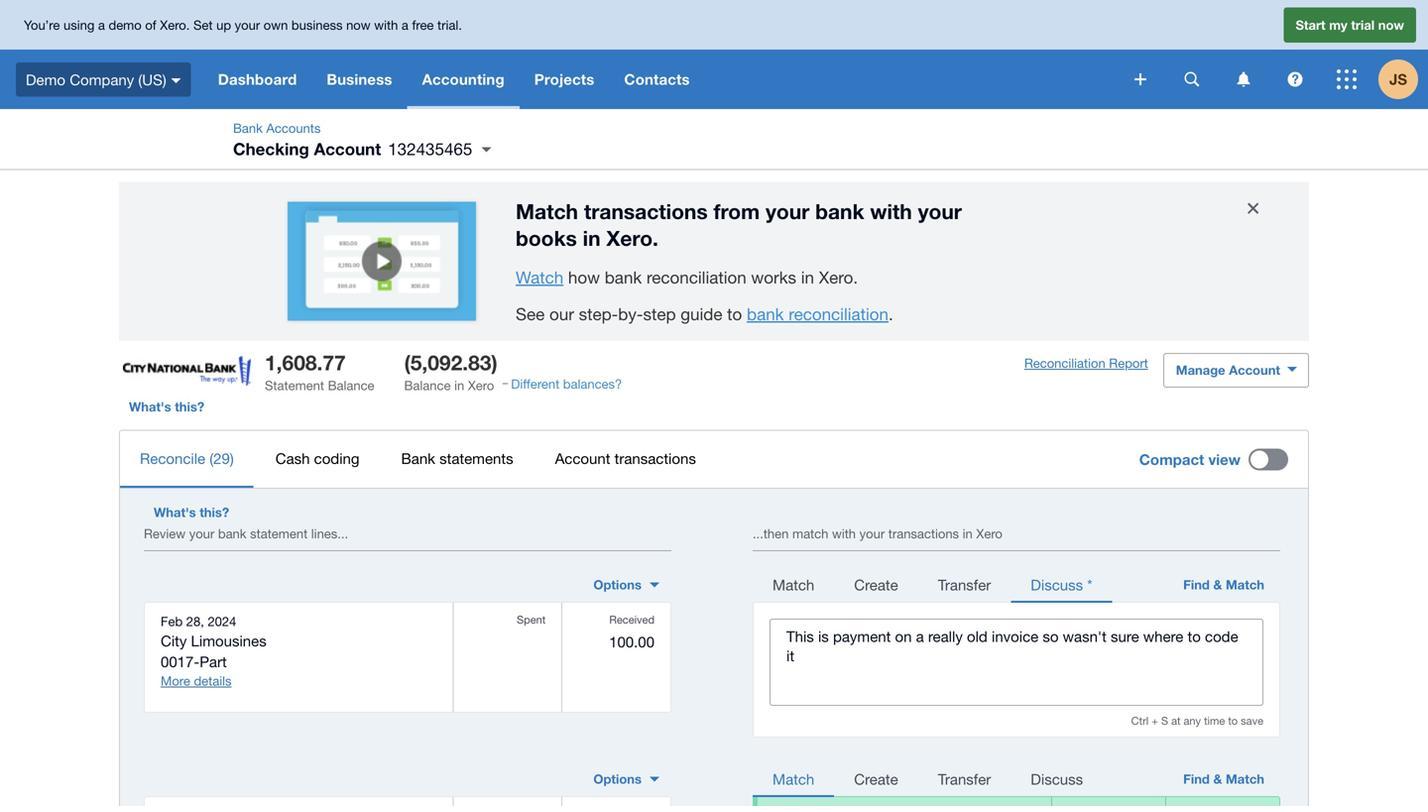 Task type: vqa. For each thing, say whether or not it's contained in the screenshot.
New Credit Note on the top left of the page
no



Task type: describe. For each thing, give the bounding box(es) containing it.
bank for bank statements
[[401, 450, 436, 467]]

(us)
[[138, 71, 166, 88]]

2 a from the left
[[402, 17, 409, 32]]

start
[[1296, 17, 1326, 32]]

details
[[194, 674, 232, 689]]

guide
[[681, 305, 723, 324]]

(5,092.83) balance in xero
[[404, 350, 498, 394]]

watch how bank reconciliation works in xero
[[516, 268, 854, 287]]

works
[[751, 268, 797, 287]]

1 a from the left
[[98, 17, 105, 32]]

bank transaction image
[[762, 807, 790, 807]]

you're using a demo of xero. set up your own business now with a free trial.
[[24, 17, 462, 32]]

1,608.77
[[265, 350, 346, 375]]

100.00
[[609, 633, 655, 651]]

match
[[793, 526, 829, 542]]

demo
[[109, 17, 142, 32]]

options for discuss
[[594, 772, 642, 787]]

to for guide
[[727, 305, 742, 324]]

options button for discuss *
[[582, 569, 672, 601]]

cash coding
[[276, 450, 360, 467]]

options for discuss *
[[594, 577, 642, 593]]

find for discuss
[[1184, 772, 1210, 787]]

js
[[1390, 70, 1408, 88]]

discuss *
[[1031, 576, 1093, 594]]

of
[[145, 17, 156, 32]]

feb 28, 2024 city limousines 0017-part more details
[[161, 614, 267, 689]]

hide help
[[1238, 198, 1262, 225]]

ctrl
[[1132, 715, 1149, 728]]

reconciliation report
[[1025, 356, 1149, 371]]

xero.
[[160, 17, 190, 32]]

view
[[1209, 451, 1241, 469]]

you're
[[24, 17, 60, 32]]

business
[[292, 17, 343, 32]]

xero inside the match transactions from your bank with your books in xero
[[607, 226, 653, 251]]

how
[[568, 268, 600, 287]]

discuss for discuss *
[[1031, 576, 1084, 594]]

balances?
[[563, 377, 622, 392]]

(5,092.83)
[[404, 350, 498, 375]]

discuss for discuss
[[1031, 771, 1084, 788]]

find for discuss *
[[1184, 577, 1210, 593]]

28,
[[186, 614, 204, 630]]

ctrl + s at any time to save
[[1132, 715, 1264, 728]]

balance inside '(5,092.83) balance in xero'
[[404, 378, 451, 394]]

29
[[213, 450, 230, 467]]

own
[[264, 17, 288, 32]]

0017-
[[161, 654, 200, 671]]

my
[[1330, 17, 1348, 32]]

match link for discuss *
[[753, 566, 835, 603]]

manage
[[1177, 363, 1226, 378]]

+
[[1152, 715, 1159, 728]]

1 vertical spatial what's
[[154, 505, 196, 520]]

statements
[[440, 450, 514, 467]]

& for discuss
[[1214, 772, 1223, 787]]

svg image inside demo company (us) popup button
[[171, 78, 181, 83]]

find & match for discuss *
[[1184, 577, 1265, 593]]

watch link
[[516, 268, 564, 287]]

transactions for account
[[615, 450, 696, 467]]

different balances?
[[511, 377, 622, 392]]

bank inside the match transactions from your bank with your books in xero
[[816, 199, 865, 224]]

projects button
[[520, 50, 610, 109]]

step
[[643, 305, 676, 324]]

find & match for discuss
[[1184, 772, 1265, 787]]

dashboard link
[[203, 50, 312, 109]]

account inside account transactions link
[[555, 450, 611, 467]]

hide help link
[[1238, 193, 1270, 225]]

up
[[216, 17, 231, 32]]

reconcile (
[[140, 450, 213, 467]]

hide
[[1238, 198, 1262, 211]]

0 vertical spatial what's this?
[[129, 399, 204, 415]]

contacts
[[625, 70, 690, 88]]

discuss * link
[[1011, 566, 1113, 603]]

132435465
[[388, 139, 473, 159]]

from
[[714, 199, 760, 224]]

statement
[[250, 526, 308, 542]]

demo company (us) button
[[0, 50, 203, 109]]

spent
[[517, 614, 546, 627]]

create for discuss
[[854, 771, 899, 788]]

any
[[1184, 715, 1202, 728]]

statement
[[265, 378, 324, 394]]

lines...
[[311, 526, 348, 542]]

banner containing dashboard
[[0, 0, 1429, 109]]

s
[[1162, 715, 1169, 728]]

)
[[230, 450, 234, 467]]

transfer for discuss
[[938, 771, 991, 788]]

bank reconciliation link
[[747, 305, 889, 324]]

business
[[327, 70, 393, 88]]

save
[[1241, 715, 1264, 728]]

at
[[1172, 715, 1181, 728]]

*
[[1088, 576, 1093, 594]]

business button
[[312, 50, 407, 109]]

transactions for match
[[584, 199, 708, 224]]

1 vertical spatial reconciliation
[[789, 305, 889, 324]]

demo company (us)
[[26, 71, 166, 88]]

bank accounts › checking account 132435465
[[233, 121, 473, 159]]

reconciliation
[[1025, 356, 1106, 371]]

2 horizontal spatial svg image
[[1337, 69, 1357, 89]]

review
[[144, 526, 186, 542]]

0 vertical spatial reconciliation
[[647, 268, 747, 287]]



Task type: locate. For each thing, give the bounding box(es) containing it.
...then match with your transactions in xero
[[753, 526, 1003, 542]]

svg image
[[1185, 72, 1200, 87], [1238, 72, 1251, 87], [171, 78, 181, 83]]

›
[[324, 123, 327, 135]]

transfer link for discuss
[[918, 760, 1011, 798]]

what's this? link up reconcile (
[[119, 390, 214, 425]]

received 100.00
[[609, 614, 655, 651]]

& for discuss *
[[1214, 577, 1223, 593]]

find & match link for discuss *
[[1166, 566, 1281, 603]]

2 vertical spatial transactions
[[889, 526, 959, 542]]

what's this? link down reconcile ( 29 )
[[144, 495, 239, 531]]

1 vertical spatial what's this? link
[[144, 495, 239, 531]]

account transactions link
[[535, 431, 716, 486]]

1 match link from the top
[[753, 566, 835, 603]]

see
[[516, 305, 545, 324]]

1 horizontal spatial to
[[1229, 715, 1238, 728]]

match link
[[753, 566, 835, 603], [753, 760, 835, 798]]

accounting
[[422, 70, 505, 88]]

in inside the match transactions from your bank with your books in xero
[[583, 226, 601, 251]]

2 transfer from the top
[[938, 771, 991, 788]]

2 & from the top
[[1214, 772, 1223, 787]]

1 vertical spatial to
[[1229, 715, 1238, 728]]

0 vertical spatial bank
[[233, 121, 263, 136]]

1 transfer from the top
[[938, 576, 991, 594]]

0 vertical spatial transfer link
[[918, 566, 1011, 603]]

1 & from the top
[[1214, 577, 1223, 593]]

0 vertical spatial find & match
[[1184, 577, 1265, 593]]

2 horizontal spatial svg image
[[1238, 72, 1251, 87]]

discuss link
[[1011, 760, 1103, 798]]

compact view
[[1140, 451, 1241, 469]]

0 horizontal spatial balance
[[328, 378, 375, 394]]

2 options button from the top
[[582, 764, 672, 796]]

0 vertical spatial this?
[[175, 399, 204, 415]]

2 match link from the top
[[753, 760, 835, 798]]

1 now from the left
[[346, 17, 371, 32]]

options button
[[582, 569, 672, 601], [582, 764, 672, 796]]

xero inside '(5,092.83) balance in xero'
[[468, 378, 494, 394]]

match
[[516, 199, 578, 224], [773, 576, 815, 594], [1226, 577, 1265, 593], [773, 771, 815, 788], [1226, 772, 1265, 787]]

1 horizontal spatial balance
[[404, 378, 451, 394]]

transfer link for discuss *
[[918, 566, 1011, 603]]

compact
[[1140, 451, 1205, 469]]

our
[[550, 305, 574, 324]]

2 vertical spatial account
[[555, 450, 611, 467]]

1 find & match link from the top
[[1166, 566, 1281, 603]]

0 vertical spatial discuss
[[1031, 576, 1084, 594]]

to right guide
[[727, 305, 742, 324]]

1 options button from the top
[[582, 569, 672, 601]]

1 balance from the left
[[328, 378, 375, 394]]

account right manage
[[1230, 363, 1281, 378]]

0 vertical spatial to
[[727, 305, 742, 324]]

1 create link from the top
[[835, 566, 918, 603]]

bank accounts link
[[233, 121, 321, 136]]

2 transfer link from the top
[[918, 760, 1011, 798]]

find & match
[[1184, 577, 1265, 593], [1184, 772, 1265, 787]]

what's up reconcile (
[[129, 399, 171, 415]]

0 horizontal spatial account
[[314, 139, 381, 159]]

trial
[[1352, 17, 1375, 32]]

2 find & match from the top
[[1184, 772, 1265, 787]]

&
[[1214, 577, 1223, 593], [1214, 772, 1223, 787]]

more details button
[[161, 673, 232, 691]]

reconcile ( 29 )
[[140, 450, 234, 467]]

bank statements link
[[381, 431, 533, 486]]

1 vertical spatial match link
[[753, 760, 835, 798]]

create for discuss *
[[854, 576, 899, 594]]

1 vertical spatial find & match
[[1184, 772, 1265, 787]]

transfer up this is payment on a really old invoice so wasn't sure where to code it text box
[[938, 576, 991, 594]]

1 find & match from the top
[[1184, 577, 1265, 593]]

this? for the bottommost what's this? link
[[200, 505, 229, 520]]

match link for discuss
[[753, 760, 835, 798]]

different balances? link
[[511, 376, 622, 393]]

now right trial
[[1379, 17, 1405, 32]]

find & match link for discuss
[[1166, 760, 1281, 798]]

1 vertical spatial this?
[[200, 505, 229, 520]]

0 vertical spatial with
[[374, 17, 398, 32]]

what's this?
[[129, 399, 204, 415], [154, 505, 229, 520]]

reconciliation up guide
[[647, 268, 747, 287]]

2 create link from the top
[[835, 760, 918, 798]]

bank inside bank statements link
[[401, 450, 436, 467]]

demo
[[26, 71, 66, 88]]

set
[[193, 17, 213, 32]]

with inside the match transactions from your bank with your books in xero
[[871, 199, 913, 224]]

feb
[[161, 614, 183, 630]]

0 horizontal spatial with
[[374, 17, 398, 32]]

svg image
[[1337, 69, 1357, 89], [1288, 72, 1303, 87], [1135, 73, 1147, 85]]

0 horizontal spatial now
[[346, 17, 371, 32]]

to
[[727, 305, 742, 324], [1229, 715, 1238, 728]]

2 vertical spatial with
[[832, 526, 856, 542]]

2 balance from the left
[[404, 378, 451, 394]]

report
[[1110, 356, 1149, 371]]

1 horizontal spatial svg image
[[1185, 72, 1200, 87]]

this? for topmost what's this? link
[[175, 399, 204, 415]]

1 vertical spatial transfer
[[938, 771, 991, 788]]

accounting button
[[407, 50, 520, 109]]

2 discuss from the top
[[1031, 771, 1084, 788]]

1 horizontal spatial account
[[555, 450, 611, 467]]

see our step-by-step guide to bank reconciliation
[[516, 305, 889, 324]]

match link down match
[[753, 566, 835, 603]]

bank
[[816, 199, 865, 224], [605, 268, 642, 287], [747, 305, 784, 324], [218, 526, 247, 542]]

0 vertical spatial create link
[[835, 566, 918, 603]]

create link for discuss *
[[835, 566, 918, 603]]

checking
[[233, 139, 309, 159]]

a left free
[[402, 17, 409, 32]]

more
[[161, 674, 190, 689]]

received
[[610, 614, 655, 627]]

what's up review
[[154, 505, 196, 520]]

what's
[[129, 399, 171, 415], [154, 505, 196, 520]]

0 vertical spatial create
[[854, 576, 899, 594]]

1 vertical spatial create
[[854, 771, 899, 788]]

1 find from the top
[[1184, 577, 1210, 593]]

time
[[1205, 715, 1226, 728]]

This is payment on a really old invoice so wasn't sure where to code it text field
[[771, 620, 1263, 705]]

manage account
[[1177, 363, 1281, 378]]

books
[[516, 226, 577, 251]]

1 vertical spatial create link
[[835, 760, 918, 798]]

bank inside bank accounts › checking account 132435465
[[233, 121, 263, 136]]

coding
[[314, 450, 360, 467]]

a
[[98, 17, 105, 32], [402, 17, 409, 32]]

using
[[63, 17, 95, 32]]

cash
[[276, 450, 310, 467]]

step-
[[579, 305, 618, 324]]

balance inside 1,608.77 statement balance
[[328, 378, 375, 394]]

1 discuss from the top
[[1031, 576, 1084, 594]]

transfer left discuss link
[[938, 771, 991, 788]]

dashboard
[[218, 70, 297, 88]]

part
[[200, 654, 227, 671]]

create link for discuss
[[835, 760, 918, 798]]

create
[[854, 576, 899, 594], [854, 771, 899, 788]]

0 horizontal spatial bank
[[233, 121, 263, 136]]

1 vertical spatial account
[[1230, 363, 1281, 378]]

discuss
[[1031, 576, 1084, 594], [1031, 771, 1084, 788]]

account down ›
[[314, 139, 381, 159]]

2024
[[208, 614, 237, 630]]

0 vertical spatial transactions
[[584, 199, 708, 224]]

cash coding link
[[256, 431, 379, 486]]

find
[[1184, 577, 1210, 593], [1184, 772, 1210, 787]]

account down balances?
[[555, 450, 611, 467]]

0 vertical spatial find
[[1184, 577, 1210, 593]]

watch
[[516, 268, 564, 287]]

1 transfer link from the top
[[918, 566, 1011, 603]]

2 horizontal spatial with
[[871, 199, 913, 224]]

transfer
[[938, 576, 991, 594], [938, 771, 991, 788]]

0 horizontal spatial reconciliation
[[647, 268, 747, 287]]

1 vertical spatial transfer link
[[918, 760, 1011, 798]]

accounts
[[266, 121, 321, 136]]

1 vertical spatial discuss
[[1031, 771, 1084, 788]]

0 vertical spatial find & match link
[[1166, 566, 1281, 603]]

0 vertical spatial options
[[594, 577, 642, 593]]

0 vertical spatial &
[[1214, 577, 1223, 593]]

banner
[[0, 0, 1429, 109]]

transactions inside the match transactions from your bank with your books in xero
[[584, 199, 708, 224]]

2 create from the top
[[854, 771, 899, 788]]

0 horizontal spatial svg image
[[171, 78, 181, 83]]

reconciliation down works
[[789, 305, 889, 324]]

balance down 1,608.77
[[328, 378, 375, 394]]

match link up bank transaction image
[[753, 760, 835, 798]]

company
[[70, 71, 134, 88]]

1 vertical spatial find
[[1184, 772, 1210, 787]]

options button for discuss
[[582, 764, 672, 796]]

2 find from the top
[[1184, 772, 1210, 787]]

0 horizontal spatial to
[[727, 305, 742, 324]]

0 vertical spatial transfer
[[938, 576, 991, 594]]

0 vertical spatial account
[[314, 139, 381, 159]]

start my trial now
[[1296, 17, 1405, 32]]

different
[[511, 377, 560, 392]]

reconciliation
[[647, 268, 747, 287], [789, 305, 889, 324]]

create link
[[835, 566, 918, 603], [835, 760, 918, 798]]

1 horizontal spatial now
[[1379, 17, 1405, 32]]

0 vertical spatial what's this? link
[[119, 390, 214, 425]]

match inside the match transactions from your bank with your books in xero
[[516, 199, 578, 224]]

account inside bank accounts › checking account 132435465
[[314, 139, 381, 159]]

1 vertical spatial with
[[871, 199, 913, 224]]

0 vertical spatial options button
[[582, 569, 672, 601]]

1 vertical spatial transactions
[[615, 450, 696, 467]]

2 options from the top
[[594, 772, 642, 787]]

2 horizontal spatial account
[[1230, 363, 1281, 378]]

balance down (5,092.83)
[[404, 378, 451, 394]]

1 horizontal spatial reconciliation
[[789, 305, 889, 324]]

0 vertical spatial match link
[[753, 566, 835, 603]]

bank for bank accounts › checking account 132435465
[[233, 121, 263, 136]]

bank statements
[[401, 450, 514, 467]]

1,608.77 statement balance
[[265, 350, 375, 394]]

1 options from the top
[[594, 577, 642, 593]]

account transactions
[[555, 450, 696, 467]]

what's this? up review
[[154, 505, 229, 520]]

0 vertical spatial what's
[[129, 399, 171, 415]]

to for time
[[1229, 715, 1238, 728]]

2 find & match link from the top
[[1166, 760, 1281, 798]]

1 horizontal spatial with
[[832, 526, 856, 542]]

1 horizontal spatial svg image
[[1288, 72, 1303, 87]]

1 vertical spatial find & match link
[[1166, 760, 1281, 798]]

bank left statements
[[401, 450, 436, 467]]

projects
[[535, 70, 595, 88]]

1 vertical spatial options button
[[582, 764, 672, 796]]

transfer for discuss *
[[938, 576, 991, 594]]

this? up reconcile ( 29 )
[[175, 399, 204, 415]]

contacts button
[[610, 50, 705, 109]]

now right the business
[[346, 17, 371, 32]]

1 horizontal spatial bank
[[401, 450, 436, 467]]

this?
[[175, 399, 204, 415], [200, 505, 229, 520]]

review your bank statement lines...
[[144, 526, 348, 542]]

1 vertical spatial options
[[594, 772, 642, 787]]

what's this? up reconcile (
[[129, 399, 204, 415]]

1 vertical spatial what's this?
[[154, 505, 229, 520]]

0 horizontal spatial svg image
[[1135, 73, 1147, 85]]

free
[[412, 17, 434, 32]]

by-
[[618, 305, 643, 324]]

trial.
[[438, 17, 462, 32]]

to right time at the bottom of page
[[1229, 715, 1238, 728]]

1 vertical spatial &
[[1214, 772, 1223, 787]]

1 create from the top
[[854, 576, 899, 594]]

0 horizontal spatial a
[[98, 17, 105, 32]]

1 horizontal spatial a
[[402, 17, 409, 32]]

1 vertical spatial bank
[[401, 450, 436, 467]]

this? up review your bank statement lines...
[[200, 505, 229, 520]]

in
[[583, 226, 601, 251], [801, 268, 815, 287], [454, 378, 465, 394], [963, 526, 973, 542]]

bank up checking at top
[[233, 121, 263, 136]]

in inside '(5,092.83) balance in xero'
[[454, 378, 465, 394]]

city
[[161, 633, 187, 650]]

2 now from the left
[[1379, 17, 1405, 32]]

match transactions from your bank with your books in xero
[[516, 199, 962, 251]]

a right using on the top left of page
[[98, 17, 105, 32]]



